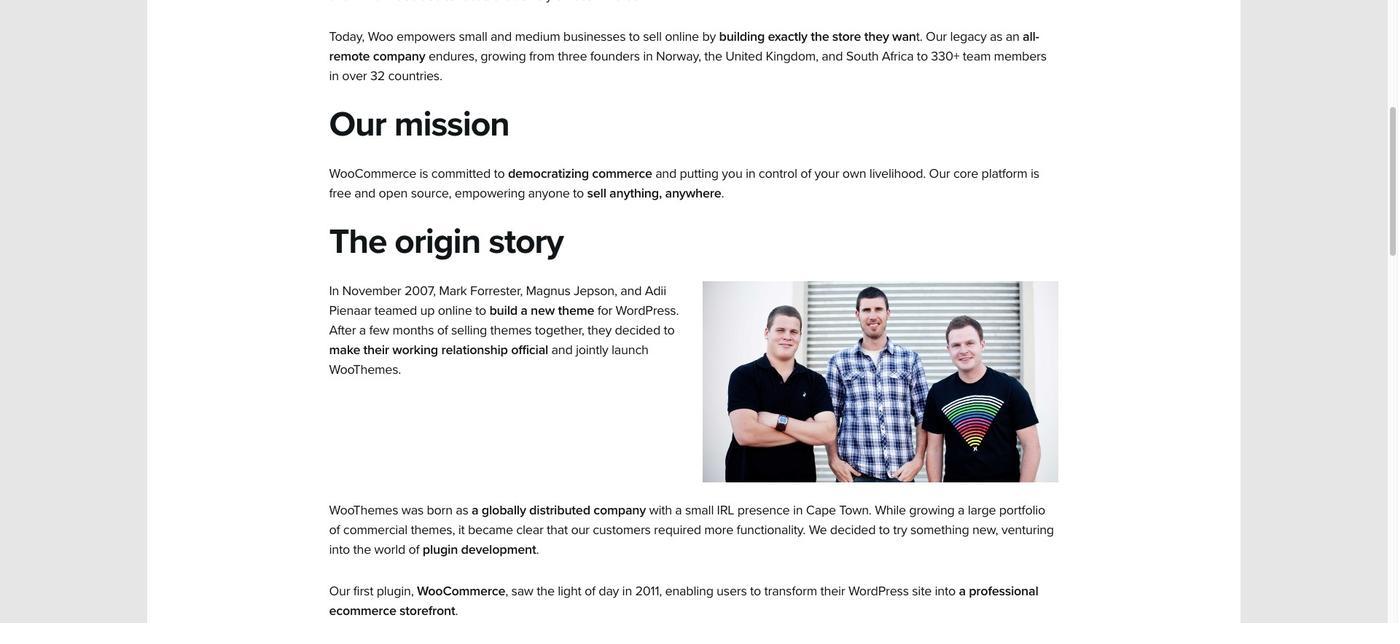 Task type: locate. For each thing, give the bounding box(es) containing it.
0 horizontal spatial .
[[455, 603, 458, 619]]

woocommerce up storefront at the left bottom of the page
[[417, 583, 506, 599]]

1 vertical spatial sell
[[587, 185, 607, 201]]

1 horizontal spatial into
[[935, 583, 956, 599]]

0 horizontal spatial online
[[438, 302, 472, 318]]

open
[[379, 185, 408, 201]]

0 horizontal spatial company
[[373, 48, 426, 64]]

a right "site" on the bottom right
[[959, 583, 966, 599]]

to up empowering
[[494, 165, 505, 181]]

our left core
[[929, 165, 951, 181]]

platform
[[982, 165, 1028, 181]]

1 vertical spatial decided
[[830, 522, 876, 539]]

they inside for wordpress. after a few months of selling themes together, they decided to make their working relationship official
[[588, 322, 612, 338]]

and left medium
[[491, 29, 512, 45]]

0 horizontal spatial they
[[588, 322, 612, 338]]

growing
[[481, 48, 526, 64], [910, 503, 955, 519]]

1 horizontal spatial their
[[821, 583, 846, 599]]

the
[[329, 221, 387, 263]]

mark
[[439, 283, 467, 299]]

our left first in the bottom of the page
[[329, 583, 350, 599]]

online up norway, at the top of the page
[[665, 29, 699, 45]]

growing left from
[[481, 48, 526, 64]]

an
[[1006, 29, 1020, 45]]

and left adii
[[621, 283, 642, 299]]

became
[[468, 522, 513, 539]]

to
[[629, 29, 640, 45], [917, 48, 928, 64], [494, 165, 505, 181], [573, 185, 584, 201], [475, 302, 486, 318], [664, 322, 675, 338], [879, 522, 890, 539], [750, 583, 761, 599]]

company
[[373, 48, 426, 64], [594, 503, 646, 519]]

2 vertical spatial .
[[455, 603, 458, 619]]

is right platform
[[1031, 165, 1040, 181]]

in left cape
[[793, 503, 803, 519]]

to inside in november 2007, mark forrester, magnus jepson, and adii pienaar teamed up online to
[[475, 302, 486, 318]]

they up south
[[865, 29, 889, 45]]

the origin story
[[329, 221, 564, 263]]

adii
[[645, 283, 666, 299]]

africa
[[882, 48, 914, 64]]

2 is from the left
[[1031, 165, 1040, 181]]

is
[[420, 165, 428, 181], [1031, 165, 1040, 181]]

source,
[[411, 185, 452, 201]]

. down 'plugin'
[[455, 603, 458, 619]]

anywhere
[[665, 185, 722, 201]]

was
[[402, 503, 424, 519]]

online down mark
[[438, 302, 472, 318]]

to right anyone
[[573, 185, 584, 201]]

to up founders
[[629, 29, 640, 45]]

of left your
[[801, 165, 812, 181]]

0 horizontal spatial is
[[420, 165, 428, 181]]

into right "site" on the bottom right
[[935, 583, 956, 599]]

0 horizontal spatial woocommerce
[[329, 165, 417, 181]]

2007,
[[405, 283, 436, 299]]

0 vertical spatial into
[[329, 542, 350, 558]]

1 horizontal spatial sell
[[643, 29, 662, 45]]

democratizing
[[508, 165, 589, 181]]

in november 2007, mark forrester, magnus jepson, and adii pienaar teamed up online to
[[329, 283, 666, 318]]

the down by
[[705, 48, 723, 64]]

as left an
[[990, 29, 1003, 45]]

a
[[521, 302, 528, 318], [359, 322, 366, 338], [472, 503, 479, 519], [675, 503, 682, 519], [958, 503, 965, 519], [959, 583, 966, 599]]

the down commercial
[[353, 542, 371, 558]]

1 horizontal spatial growing
[[910, 503, 955, 519]]

0 vertical spatial their
[[364, 342, 389, 358]]

members
[[994, 48, 1047, 64]]

first
[[353, 583, 374, 599]]

0 horizontal spatial growing
[[481, 48, 526, 64]]

large
[[968, 503, 996, 519]]

the left store
[[811, 29, 829, 45]]

into down commercial
[[329, 542, 350, 558]]

anything,
[[610, 185, 662, 201]]

2011,
[[635, 583, 662, 599]]

woocommerce up open
[[329, 165, 417, 181]]

over
[[342, 68, 367, 84]]

free
[[329, 185, 351, 201]]

1 horizontal spatial company
[[594, 503, 646, 519]]

a right with
[[675, 503, 682, 519]]

1 vertical spatial growing
[[910, 503, 955, 519]]

small up "endures,"
[[459, 29, 488, 45]]

woothemes.
[[329, 361, 401, 377]]

ecommerce
[[329, 603, 397, 619]]

new
[[531, 302, 555, 318]]

store
[[833, 29, 861, 45]]

for wordpress. after a few months of selling themes together, they decided to make their working relationship official
[[329, 302, 679, 358]]

commercial
[[343, 522, 408, 539]]

a inside for wordpress. after a few months of selling themes together, they decided to make their working relationship official
[[359, 322, 366, 338]]

1 vertical spatial they
[[588, 322, 612, 338]]

transform
[[765, 583, 818, 599]]

to down t.
[[917, 48, 928, 64]]

build a new theme
[[490, 302, 594, 318]]

required
[[654, 522, 701, 539]]

to left try at the right of the page
[[879, 522, 890, 539]]

a inside a professional ecommerce storefront
[[959, 583, 966, 599]]

decided inside for wordpress. after a few months of selling themes together, they decided to make their working relationship official
[[615, 322, 661, 338]]

and
[[491, 29, 512, 45], [822, 48, 843, 64], [656, 165, 677, 181], [355, 185, 376, 201], [621, 283, 642, 299], [552, 342, 573, 358]]

their
[[364, 342, 389, 358], [821, 583, 846, 599]]

1 horizontal spatial they
[[865, 29, 889, 45]]

in
[[329, 283, 339, 299]]

globally
[[482, 503, 526, 519]]

0 horizontal spatial decided
[[615, 322, 661, 338]]

1 vertical spatial small
[[685, 503, 714, 519]]

0 vertical spatial company
[[373, 48, 426, 64]]

remote
[[329, 48, 370, 64]]

growing inside with a small irl presence in cape town. while growing a large portfolio of commercial themes, it became clear that our customers required more functionality. we decided to try something new, venturing into the world of
[[910, 503, 955, 519]]

a up became
[[472, 503, 479, 519]]

1 vertical spatial .
[[536, 542, 539, 558]]

plugin
[[423, 542, 458, 558]]

a left 'new'
[[521, 302, 528, 318]]

into
[[329, 542, 350, 558], [935, 583, 956, 599]]

1 vertical spatial online
[[438, 302, 472, 318]]

and down store
[[822, 48, 843, 64]]

more
[[705, 522, 734, 539]]

0 vertical spatial decided
[[615, 322, 661, 338]]

sell
[[643, 29, 662, 45], [587, 185, 607, 201]]

of left selling
[[437, 322, 448, 338]]

by
[[703, 29, 716, 45]]

. down clear at the bottom of the page
[[536, 542, 539, 558]]

0 vertical spatial as
[[990, 29, 1003, 45]]

saw
[[512, 583, 534, 599]]

is inside and putting you in control of your own livelihood. our core platform is free and open source, empowering anyone to
[[1031, 165, 1040, 181]]

they down for at the left of the page
[[588, 322, 612, 338]]

1 horizontal spatial online
[[665, 29, 699, 45]]

their right transform at the bottom
[[821, 583, 846, 599]]

,
[[506, 583, 508, 599]]

into inside with a small irl presence in cape town. while growing a large portfolio of commercial themes, it became clear that our customers required more functionality. we decided to try something new, venturing into the world of
[[329, 542, 350, 558]]

0 horizontal spatial small
[[459, 29, 488, 45]]

to down wordpress.
[[664, 322, 675, 338]]

in right you
[[746, 165, 756, 181]]

magnus
[[526, 283, 571, 299]]

woocommerce
[[329, 165, 417, 181], [417, 583, 506, 599]]

growing inside the endures, growing from three founders in norway, the united kingdom, and south africa to 330+ team members in over 32 countries.
[[481, 48, 526, 64]]

growing up the something
[[910, 503, 955, 519]]

1 horizontal spatial small
[[685, 503, 714, 519]]

sell up norway, at the top of the page
[[643, 29, 662, 45]]

0 vertical spatial growing
[[481, 48, 526, 64]]

small left the irl
[[685, 503, 714, 519]]

1 horizontal spatial is
[[1031, 165, 1040, 181]]

sell down commerce
[[587, 185, 607, 201]]

1 vertical spatial into
[[935, 583, 956, 599]]

of left day
[[585, 583, 596, 599]]

0 vertical spatial .
[[722, 185, 724, 201]]

town.
[[840, 503, 872, 519]]

0 horizontal spatial into
[[329, 542, 350, 558]]

portfolio
[[1000, 503, 1046, 519]]

our inside and putting you in control of your own livelihood. our core platform is free and open source, empowering anyone to
[[929, 165, 951, 181]]

clear
[[517, 522, 544, 539]]

cape
[[806, 503, 836, 519]]

decided up 'launch'
[[615, 322, 661, 338]]

of inside and putting you in control of your own livelihood. our core platform is free and open source, empowering anyone to
[[801, 165, 812, 181]]

0 vertical spatial they
[[865, 29, 889, 45]]

company up countries.
[[373, 48, 426, 64]]

legacy
[[950, 29, 987, 45]]

today,
[[329, 29, 365, 45]]

launch
[[612, 342, 649, 358]]

norway,
[[656, 48, 701, 64]]

distributed
[[529, 503, 591, 519]]

in left norway, at the top of the page
[[643, 48, 653, 64]]

november
[[342, 283, 401, 299]]

1 horizontal spatial as
[[990, 29, 1003, 45]]

born
[[427, 503, 453, 519]]

company up customers
[[594, 503, 646, 519]]

countries.
[[388, 68, 443, 84]]

small inside with a small irl presence in cape town. while growing a large portfolio of commercial themes, it became clear that our customers required more functionality. we decided to try something new, venturing into the world of
[[685, 503, 714, 519]]

1 horizontal spatial woocommerce
[[417, 583, 506, 599]]

in
[[643, 48, 653, 64], [329, 68, 339, 84], [746, 165, 756, 181], [793, 503, 803, 519], [622, 583, 632, 599]]

to inside and putting you in control of your own livelihood. our core platform is free and open source, empowering anyone to
[[573, 185, 584, 201]]

the right saw
[[537, 583, 555, 599]]

is up source,
[[420, 165, 428, 181]]

control
[[759, 165, 798, 181]]

0 vertical spatial woocommerce
[[329, 165, 417, 181]]

livelihood.
[[870, 165, 926, 181]]

their down few
[[364, 342, 389, 358]]

our down over
[[329, 104, 386, 146]]

of
[[801, 165, 812, 181], [437, 322, 448, 338], [329, 522, 340, 539], [409, 542, 420, 558], [585, 583, 596, 599]]

small
[[459, 29, 488, 45], [685, 503, 714, 519]]

jointly
[[576, 342, 609, 358]]

wordpress.
[[616, 302, 679, 318]]

1 horizontal spatial decided
[[830, 522, 876, 539]]

founders
[[590, 48, 640, 64]]

0 horizontal spatial as
[[456, 503, 469, 519]]

to left build
[[475, 302, 486, 318]]

decided down town.
[[830, 522, 876, 539]]

months
[[393, 322, 434, 338]]

as up it
[[456, 503, 469, 519]]

0 vertical spatial small
[[459, 29, 488, 45]]

medium
[[515, 29, 560, 45]]

in left over
[[329, 68, 339, 84]]

a left few
[[359, 322, 366, 338]]

0 horizontal spatial their
[[364, 342, 389, 358]]

united
[[726, 48, 763, 64]]

. down you
[[722, 185, 724, 201]]

and down "together," on the left bottom of page
[[552, 342, 573, 358]]

origin
[[395, 221, 481, 263]]



Task type: describe. For each thing, give the bounding box(es) containing it.
building
[[719, 29, 765, 45]]

your
[[815, 165, 840, 181]]

plugin development .
[[423, 542, 539, 558]]

1 is from the left
[[420, 165, 428, 181]]

company inside all- remote company
[[373, 48, 426, 64]]

wordpress
[[849, 583, 909, 599]]

empowering
[[455, 185, 525, 201]]

and up the sell anything, anywhere . at the top of page
[[656, 165, 677, 181]]

and inside in november 2007, mark forrester, magnus jepson, and adii pienaar teamed up online to
[[621, 283, 642, 299]]

south
[[846, 48, 879, 64]]

few
[[369, 322, 389, 338]]

up
[[420, 302, 435, 318]]

you
[[722, 165, 743, 181]]

woothemes
[[329, 503, 398, 519]]

day
[[599, 583, 619, 599]]

businesses
[[564, 29, 626, 45]]

our right t.
[[926, 29, 947, 45]]

plugin,
[[377, 583, 414, 599]]

story
[[489, 221, 564, 263]]

themes
[[490, 322, 532, 338]]

our mission
[[329, 104, 510, 146]]

0 horizontal spatial sell
[[587, 185, 607, 201]]

a photograph of woothemes co-founders adii, magnus, and mark. image
[[703, 281, 1058, 482]]

site
[[912, 583, 932, 599]]

and putting you in control of your own livelihood. our core platform is free and open source, empowering anyone to
[[329, 165, 1040, 201]]

three
[[558, 48, 587, 64]]

endures, growing from three founders in norway, the united kingdom, and south africa to 330+ team members in over 32 countries.
[[329, 48, 1047, 84]]

32
[[370, 68, 385, 84]]

to right users
[[750, 583, 761, 599]]

of inside for wordpress. after a few months of selling themes together, they decided to make their working relationship official
[[437, 322, 448, 338]]

wan
[[893, 29, 916, 45]]

working
[[392, 342, 438, 358]]

of down woothemes
[[329, 522, 340, 539]]

putting
[[680, 165, 719, 181]]

1 horizontal spatial .
[[536, 542, 539, 558]]

new,
[[973, 522, 999, 539]]

something
[[911, 522, 970, 539]]

our
[[571, 522, 590, 539]]

professional
[[969, 583, 1039, 599]]

1 vertical spatial woocommerce
[[417, 583, 506, 599]]

committed
[[432, 165, 491, 181]]

1 vertical spatial their
[[821, 583, 846, 599]]

forrester,
[[470, 283, 523, 299]]

team
[[963, 48, 991, 64]]

for
[[598, 302, 613, 318]]

online inside in november 2007, mark forrester, magnus jepson, and adii pienaar teamed up online to
[[438, 302, 472, 318]]

woothemes was born as a globally distributed company
[[329, 503, 646, 519]]

to inside the endures, growing from three founders in norway, the united kingdom, and south africa to 330+ team members in over 32 countries.
[[917, 48, 928, 64]]

and right free
[[355, 185, 376, 201]]

anyone
[[528, 185, 570, 201]]

all- remote company
[[329, 29, 1040, 64]]

to inside for wordpress. after a few months of selling themes together, they decided to make their working relationship official
[[664, 322, 675, 338]]

with
[[649, 503, 672, 519]]

world
[[374, 542, 405, 558]]

functionality.
[[737, 522, 806, 539]]

empowers
[[397, 29, 456, 45]]

in inside and putting you in control of your own livelihood. our core platform is free and open source, empowering anyone to
[[746, 165, 756, 181]]

in inside with a small irl presence in cape town. while growing a large portfolio of commercial themes, it became clear that our customers required more functionality. we decided to try something new, venturing into the world of
[[793, 503, 803, 519]]

presence
[[738, 503, 790, 519]]

1 vertical spatial company
[[594, 503, 646, 519]]

storefront
[[400, 603, 455, 619]]

mission
[[394, 104, 510, 146]]

make
[[329, 342, 360, 358]]

themes,
[[411, 522, 455, 539]]

decided inside with a small irl presence in cape town. while growing a large portfolio of commercial themes, it became clear that our customers required more functionality. we decided to try something new, venturing into the world of
[[830, 522, 876, 539]]

woo
[[368, 29, 394, 45]]

our first plugin, woocommerce , saw the light of day in 2011, enabling users to transform their wordpress site into
[[329, 583, 959, 599]]

selling
[[451, 322, 487, 338]]

a left large
[[958, 503, 965, 519]]

to inside with a small irl presence in cape town. while growing a large portfolio of commercial themes, it became clear that our customers required more functionality. we decided to try something new, venturing into the world of
[[879, 522, 890, 539]]

irl
[[717, 503, 735, 519]]

woocommerce is committed to democratizing commerce
[[329, 165, 652, 181]]

1 vertical spatial as
[[456, 503, 469, 519]]

we
[[809, 522, 827, 539]]

own
[[843, 165, 867, 181]]

with a small irl presence in cape town. while growing a large portfolio of commercial themes, it became clear that our customers required more functionality. we decided to try something new, venturing into the world of
[[329, 503, 1054, 558]]

venturing
[[1002, 522, 1054, 539]]

their inside for wordpress. after a few months of selling themes together, they decided to make their working relationship official
[[364, 342, 389, 358]]

the inside the endures, growing from three founders in norway, the united kingdom, and south africa to 330+ team members in over 32 countries.
[[705, 48, 723, 64]]

kingdom,
[[766, 48, 819, 64]]

a professional ecommerce storefront
[[329, 583, 1039, 619]]

2 horizontal spatial .
[[722, 185, 724, 201]]

and inside the endures, growing from three founders in norway, the united kingdom, and south africa to 330+ team members in over 32 countries.
[[822, 48, 843, 64]]

light
[[558, 583, 582, 599]]

0 vertical spatial online
[[665, 29, 699, 45]]

enabling
[[665, 583, 714, 599]]

from
[[529, 48, 555, 64]]

try
[[893, 522, 908, 539]]

and jointly launch woothemes.
[[329, 342, 649, 377]]

in right day
[[622, 583, 632, 599]]

0 vertical spatial sell
[[643, 29, 662, 45]]

relationship
[[441, 342, 508, 358]]

official
[[511, 342, 548, 358]]

and inside and jointly launch woothemes.
[[552, 342, 573, 358]]

customers
[[593, 522, 651, 539]]

the inside with a small irl presence in cape town. while growing a large portfolio of commercial themes, it became clear that our customers required more functionality. we decided to try something new, venturing into the world of
[[353, 542, 371, 558]]

users
[[717, 583, 747, 599]]

theme
[[558, 302, 594, 318]]

t.
[[916, 29, 923, 45]]

of right world
[[409, 542, 420, 558]]

pienaar
[[329, 302, 371, 318]]

sell anything, anywhere .
[[587, 185, 724, 201]]



Task type: vqa. For each thing, say whether or not it's contained in the screenshot.


